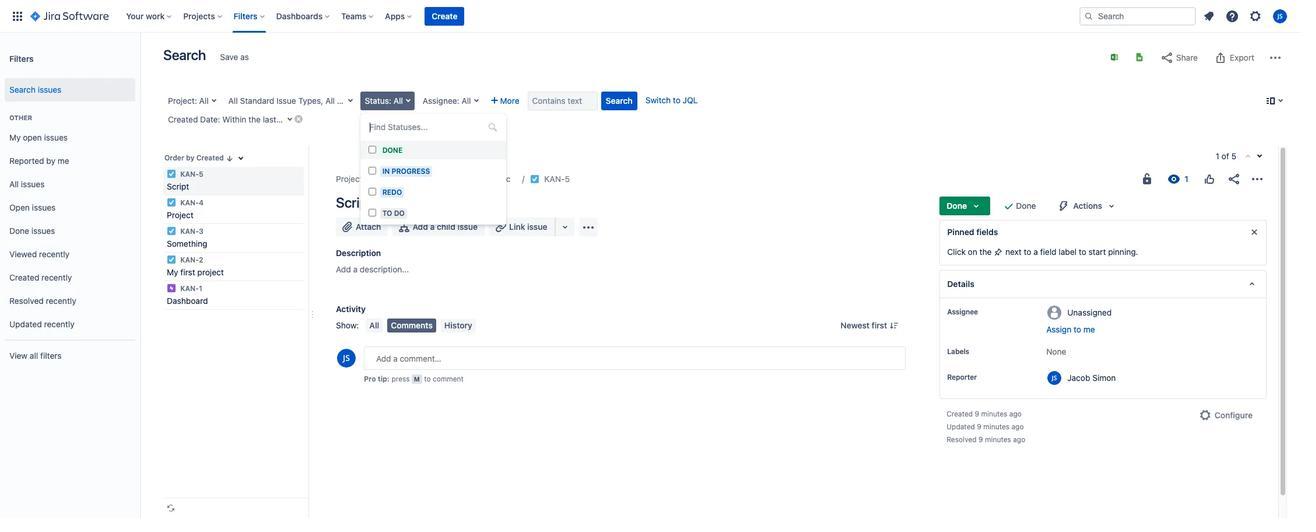 Task type: describe. For each thing, give the bounding box(es) containing it.
0 vertical spatial the
[[249, 114, 261, 124]]

to for a
[[1024, 247, 1032, 257]]

2 types, from the left
[[396, 96, 421, 106]]

other
[[9, 114, 32, 121]]

sidebar navigation image
[[127, 47, 153, 70]]

resolved recently link
[[5, 289, 135, 313]]

remove criteria image
[[294, 114, 303, 124]]

primary element
[[7, 0, 1080, 32]]

project: all
[[168, 96, 209, 106]]

press
[[392, 375, 410, 383]]

in
[[383, 167, 390, 176]]

open issues
[[9, 202, 56, 212]]

open
[[23, 132, 42, 142]]

jacob simon
[[1068, 373, 1116, 382]]

my open issues
[[9, 132, 68, 142]]

assign to me
[[1047, 324, 1096, 334]]

issue inside add a child issue button
[[458, 222, 478, 232]]

within
[[222, 114, 246, 124]]

assignee
[[948, 307, 978, 316]]

kan- inside "link"
[[545, 174, 565, 184]]

Search field
[[1080, 7, 1197, 25]]

newest first image
[[890, 321, 899, 330]]

labels pin to top. only you can see pinned fields. image
[[972, 347, 981, 356]]

epic image
[[167, 284, 176, 293]]

0 vertical spatial script
[[167, 181, 189, 191]]

reporter pin to top. only you can see pinned fields. image
[[980, 373, 989, 382]]

my open issues link
[[5, 126, 135, 149]]

search image
[[1085, 11, 1094, 21]]

2 horizontal spatial 5
[[1232, 151, 1237, 161]]

2 vertical spatial ago
[[1014, 435, 1026, 444]]

add a child issue button
[[393, 218, 485, 236]]

kan-3
[[179, 227, 203, 236]]

open in google sheets image
[[1135, 53, 1145, 62]]

all standard issue types,                                 all sub-task issue types,                                 epic,                                 task,                                 subtask button
[[224, 92, 496, 110]]

add for add epic
[[478, 174, 493, 184]]

resolved inside created 9 minutes ago updated 9 minutes ago resolved 9 minutes ago
[[947, 435, 977, 444]]

epic,
[[423, 96, 442, 106]]

view
[[9, 350, 28, 360]]

pinning.
[[1109, 247, 1139, 257]]

search issues
[[9, 84, 61, 94]]

0 vertical spatial 1
[[1216, 151, 1220, 161]]

task image for my first project
[[167, 255, 176, 264]]

projects link
[[336, 172, 367, 186]]

not my project image
[[381, 174, 390, 184]]

projects button
[[180, 7, 227, 25]]

simon
[[1093, 373, 1116, 382]]

on
[[968, 247, 978, 257]]

export
[[1230, 53, 1255, 62]]

open issues link
[[5, 196, 135, 219]]

0 vertical spatial 2
[[314, 114, 319, 124]]

resolved recently
[[9, 296, 76, 305]]

other group
[[5, 102, 135, 340]]

projects for projects popup button
[[183, 11, 215, 21]]

add epic
[[478, 174, 511, 184]]

kan-1
[[179, 284, 202, 293]]

recently for resolved recently
[[46, 296, 76, 305]]

1 issue from the left
[[277, 96, 296, 106]]

search issues group
[[5, 75, 135, 105]]

switch to jql
[[646, 95, 698, 105]]

to left start
[[1079, 247, 1087, 257]]

1 vertical spatial 9
[[977, 422, 982, 431]]

created recently
[[9, 272, 72, 282]]

assign
[[1047, 324, 1072, 334]]

newest first button
[[834, 319, 906, 333]]

comments button
[[388, 319, 436, 333]]

order by created link
[[163, 151, 235, 165]]

profile image of jacob simon image
[[337, 349, 356, 368]]

activity
[[336, 304, 366, 314]]

done inside dropdown button
[[947, 201, 968, 211]]

search for search issues
[[9, 84, 36, 94]]

first for my
[[180, 267, 195, 277]]

pro tip: press m to comment
[[364, 375, 464, 383]]

fields
[[977, 227, 999, 237]]

all issues link
[[5, 173, 135, 196]]

pinned
[[948, 227, 975, 237]]

all button
[[366, 319, 383, 333]]

days
[[321, 114, 339, 124]]

all up within
[[228, 96, 238, 106]]

date:
[[200, 114, 220, 124]]

viewed
[[9, 249, 37, 259]]

of
[[1222, 151, 1230, 161]]

as
[[240, 52, 249, 62]]

issues for all issues
[[21, 179, 45, 189]]

my for my open issues
[[9, 132, 21, 142]]

not
[[395, 174, 408, 184]]

done issues link
[[5, 219, 135, 243]]

apps button
[[382, 7, 417, 25]]

settings image
[[1249, 9, 1263, 23]]

by for reported
[[46, 156, 55, 165]]

recently for created recently
[[42, 272, 72, 282]]

add for add a child issue
[[413, 222, 428, 232]]

viewed recently link
[[5, 243, 135, 266]]

created recently link
[[5, 266, 135, 289]]

add app image
[[581, 220, 595, 234]]

view all filters
[[9, 350, 62, 360]]

1 horizontal spatial project
[[424, 174, 451, 184]]

0 vertical spatial search
[[163, 47, 206, 63]]

done image
[[1003, 199, 1017, 213]]

0 horizontal spatial kan-5
[[179, 170, 203, 179]]

to for jql
[[673, 95, 681, 105]]

attach
[[356, 222, 381, 232]]

no restrictions image
[[1141, 172, 1155, 186]]

0 horizontal spatial project
[[167, 210, 194, 220]]

filters
[[40, 350, 62, 360]]

in progress
[[383, 167, 430, 176]]

kan-5 link
[[545, 172, 570, 186]]

create button
[[425, 7, 465, 25]]

1 vertical spatial 2
[[199, 256, 203, 264]]

project
[[197, 267, 224, 277]]

1 of 5
[[1216, 151, 1237, 161]]

link issue button
[[490, 218, 556, 236]]

assignee pin to top. only you can see pinned fields. image
[[981, 307, 990, 317]]

copy link to issue image
[[568, 174, 577, 183]]

Add a comment… field
[[364, 347, 906, 370]]

resolved inside other group
[[9, 296, 44, 305]]

hide message image
[[1248, 225, 1262, 239]]

updated inside created 9 minutes ago updated 9 minutes ago resolved 9 minutes ago
[[947, 422, 975, 431]]

status:
[[365, 96, 392, 106]]

notifications image
[[1202, 9, 1216, 23]]

2 issue from the left
[[374, 96, 394, 106]]

search issues link
[[5, 78, 135, 102]]

task image for project
[[167, 198, 176, 207]]

teams button
[[338, 7, 378, 25]]

5 inside "link"
[[565, 174, 570, 184]]

by for order
[[186, 153, 195, 162]]

updated recently link
[[5, 313, 135, 336]]

description
[[336, 248, 381, 258]]

epic
[[495, 174, 511, 184]]

help image
[[1226, 9, 1240, 23]]

more button
[[486, 92, 524, 110]]

save as
[[220, 52, 249, 62]]

all inside other group
[[9, 179, 19, 189]]

1 vertical spatial filters
[[9, 53, 34, 63]]

switch to jql link
[[646, 95, 698, 105]]

issues for search issues
[[38, 84, 61, 94]]

1 vertical spatial 1
[[199, 284, 202, 293]]

done button
[[940, 197, 991, 215]]

share image
[[1228, 172, 1242, 186]]



Task type: vqa. For each thing, say whether or not it's contained in the screenshot.
to corresponding to a
yes



Task type: locate. For each thing, give the bounding box(es) containing it.
2 issue from the left
[[528, 222, 548, 232]]

created inside order by created link
[[196, 153, 224, 162]]

1 vertical spatial resolved
[[947, 435, 977, 444]]

next
[[1006, 247, 1022, 257]]

5 down order by created link
[[199, 170, 203, 179]]

kan-5 up link web pages and more image
[[545, 174, 570, 184]]

None checkbox
[[369, 146, 376, 153], [369, 167, 376, 174], [369, 209, 376, 216], [369, 146, 376, 153], [369, 167, 376, 174], [369, 209, 376, 216]]

0 horizontal spatial 5
[[199, 170, 203, 179]]

dashboards
[[276, 11, 323, 21]]

kan- for dashboard
[[180, 284, 199, 293]]

1 vertical spatial first
[[872, 320, 888, 330]]

0 horizontal spatial projects
[[183, 11, 215, 21]]

my for my first project
[[167, 267, 178, 277]]

search up other
[[9, 84, 36, 94]]

vote options: no one has voted for this issue yet. image
[[1203, 172, 1217, 186]]

save
[[220, 52, 238, 62]]

menu bar containing all
[[364, 319, 478, 333]]

kan- up "dashboard"
[[180, 284, 199, 293]]

1 vertical spatial project
[[167, 210, 194, 220]]

0 horizontal spatial by
[[46, 156, 55, 165]]

0 vertical spatial minutes
[[982, 410, 1008, 418]]

2 vertical spatial add
[[336, 264, 351, 274]]

done down open
[[9, 226, 29, 235]]

0 horizontal spatial search
[[9, 84, 36, 94]]

updated down resolved recently at left bottom
[[9, 319, 42, 329]]

a
[[430, 222, 435, 232], [1034, 247, 1038, 257], [353, 264, 358, 274]]

pinned fields
[[948, 227, 999, 237]]

kan- up my first project
[[180, 256, 199, 264]]

link
[[509, 222, 525, 232]]

resolved
[[9, 296, 44, 305], [947, 435, 977, 444]]

kan- up the something
[[180, 227, 199, 236]]

first left the newest first icon
[[872, 320, 888, 330]]

task image for something
[[167, 226, 176, 236]]

issue
[[458, 222, 478, 232], [528, 222, 548, 232]]

comment
[[433, 375, 464, 383]]

your work button
[[123, 7, 176, 25]]

task image
[[167, 169, 176, 179]]

1 horizontal spatial updated
[[947, 422, 975, 431]]

0 vertical spatial filters
[[234, 11, 258, 21]]

kan-5
[[179, 170, 203, 179], [545, 174, 570, 184]]

types,
[[298, 96, 323, 106], [396, 96, 421, 106]]

0 vertical spatial me
[[58, 156, 69, 165]]

done up in
[[383, 146, 403, 155]]

to left jql
[[673, 95, 681, 105]]

default image
[[488, 123, 497, 132]]

1 horizontal spatial script
[[336, 194, 372, 211]]

banner containing your work
[[0, 0, 1302, 33]]

ago
[[1010, 410, 1022, 418], [1012, 422, 1024, 431], [1014, 435, 1026, 444]]

1 horizontal spatial search
[[163, 47, 206, 63]]

search for 'search' button
[[606, 96, 633, 106]]

0 horizontal spatial 1
[[199, 284, 202, 293]]

0 horizontal spatial 4
[[199, 198, 204, 207]]

assign to me button
[[1047, 324, 1255, 335]]

kan- up kan-3
[[180, 198, 199, 207]]

open in microsoft excel image
[[1110, 53, 1120, 62]]

dashboards button
[[273, 7, 334, 25]]

4 right "last"
[[279, 114, 284, 124]]

created inside created 9 minutes ago updated 9 minutes ago resolved 9 minutes ago
[[947, 410, 973, 418]]

projects right work
[[183, 11, 215, 21]]

me down 'unassigned'
[[1084, 324, 1096, 334]]

kan-2
[[179, 256, 203, 264]]

to inside button
[[1074, 324, 1082, 334]]

Search issues using keywords text field
[[528, 92, 598, 110]]

add inside popup button
[[478, 174, 493, 184]]

task image left the kan-5 "link"
[[531, 174, 540, 184]]

project down kan-4
[[167, 210, 194, 220]]

1 horizontal spatial my
[[167, 267, 178, 277]]

me down my open issues link
[[58, 156, 69, 165]]

kan- for my first project
[[180, 256, 199, 264]]

appswitcher icon image
[[11, 9, 25, 23]]

Find Statuses... field
[[366, 119, 500, 135]]

first for newest
[[872, 320, 888, 330]]

1 vertical spatial projects
[[336, 174, 367, 184]]

issue
[[277, 96, 296, 106], [374, 96, 394, 106]]

newest
[[841, 320, 870, 330]]

by right order
[[186, 153, 195, 162]]

issues for done issues
[[31, 226, 55, 235]]

done inside other group
[[9, 226, 29, 235]]

a left child
[[430, 222, 435, 232]]

0 horizontal spatial issue
[[277, 96, 296, 106]]

1 horizontal spatial 4
[[279, 114, 284, 124]]

me for assign to me
[[1084, 324, 1096, 334]]

all
[[199, 96, 209, 106], [228, 96, 238, 106], [326, 96, 335, 106], [394, 96, 403, 106], [462, 96, 471, 106], [9, 179, 19, 189], [370, 320, 379, 330]]

link web pages and more image
[[558, 220, 572, 234]]

history
[[445, 320, 473, 330]]

0 vertical spatial project
[[424, 174, 451, 184]]

1 horizontal spatial a
[[430, 222, 435, 232]]

open
[[9, 202, 30, 212]]

created down reporter
[[947, 410, 973, 418]]

0 horizontal spatial script
[[167, 181, 189, 191]]

1 horizontal spatial 1
[[1216, 151, 1220, 161]]

2 horizontal spatial add
[[478, 174, 493, 184]]

all right show:
[[370, 320, 379, 330]]

all
[[30, 350, 38, 360]]

task image left kan-2
[[167, 255, 176, 264]]

order by created
[[165, 153, 224, 162]]

not my project
[[395, 174, 451, 184]]

kan-
[[180, 170, 199, 179], [545, 174, 565, 184], [180, 198, 199, 207], [180, 227, 199, 236], [180, 256, 199, 264], [180, 284, 199, 293]]

search left switch
[[606, 96, 633, 106]]

create
[[432, 11, 458, 21]]

project right my
[[424, 174, 451, 184]]

redo
[[383, 188, 402, 197]]

progress
[[392, 167, 430, 176]]

0 horizontal spatial add
[[336, 264, 351, 274]]

created inside created recently link
[[9, 272, 39, 282]]

filters up search issues
[[9, 53, 34, 63]]

me inside button
[[1084, 324, 1096, 334]]

recently down created recently link
[[46, 296, 76, 305]]

show:
[[336, 320, 359, 330]]

0 vertical spatial ago
[[1010, 410, 1022, 418]]

recently for viewed recently
[[39, 249, 69, 259]]

to right the next at right
[[1024, 247, 1032, 257]]

1 horizontal spatial by
[[186, 153, 195, 162]]

banner
[[0, 0, 1302, 33]]

1 vertical spatial ago
[[1012, 422, 1024, 431]]

0 vertical spatial updated
[[9, 319, 42, 329]]

add for add a description...
[[336, 264, 351, 274]]

recently up created recently
[[39, 249, 69, 259]]

2 left the days
[[314, 114, 319, 124]]

reported by me
[[9, 156, 69, 165]]

0 vertical spatial add
[[478, 174, 493, 184]]

task,
[[444, 96, 464, 106]]

your profile and settings image
[[1274, 9, 1288, 23]]

1 vertical spatial my
[[167, 267, 178, 277]]

0 horizontal spatial first
[[180, 267, 195, 277]]

the right on
[[980, 247, 992, 257]]

my left open
[[9, 132, 21, 142]]

created for created 9 minutes ago updated 9 minutes ago resolved 9 minutes ago
[[947, 410, 973, 418]]

more
[[500, 96, 520, 106]]

save as button
[[214, 48, 255, 67]]

0 vertical spatial a
[[430, 222, 435, 232]]

2
[[314, 114, 319, 124], [199, 256, 203, 264]]

subtask
[[466, 96, 496, 106]]

1 issue from the left
[[458, 222, 478, 232]]

all issues
[[9, 179, 45, 189]]

recently down viewed recently "link"
[[42, 272, 72, 282]]

me
[[58, 156, 69, 165], [1084, 324, 1096, 334]]

1 horizontal spatial types,
[[396, 96, 421, 106]]

first down kan-2
[[180, 267, 195, 277]]

newest first
[[841, 320, 888, 330]]

1 horizontal spatial add
[[413, 222, 428, 232]]

sub-
[[337, 96, 355, 106]]

details element
[[940, 270, 1267, 298]]

kan- left 'copy link to issue' image
[[545, 174, 565, 184]]

1 horizontal spatial the
[[980, 247, 992, 257]]

0 horizontal spatial issue
[[458, 222, 478, 232]]

add epic button
[[465, 172, 514, 186]]

add left child
[[413, 222, 428, 232]]

1 down my first project
[[199, 284, 202, 293]]

0 horizontal spatial a
[[353, 264, 358, 274]]

reported by me link
[[5, 149, 135, 173]]

updated down reporter
[[947, 422, 975, 431]]

start
[[1089, 247, 1106, 257]]

me for reported by me
[[58, 156, 69, 165]]

1 vertical spatial me
[[1084, 324, 1096, 334]]

by right reported
[[46, 156, 55, 165]]

0 horizontal spatial me
[[58, 156, 69, 165]]

2 vertical spatial search
[[606, 96, 633, 106]]

history button
[[441, 319, 476, 333]]

a inside add a child issue button
[[430, 222, 435, 232]]

recently inside "link"
[[39, 249, 69, 259]]

1 horizontal spatial 5
[[565, 174, 570, 184]]

add inside button
[[413, 222, 428, 232]]

my inside other group
[[9, 132, 21, 142]]

status: all
[[365, 96, 403, 106]]

my up epic icon
[[167, 267, 178, 277]]

attach button
[[336, 218, 388, 236]]

project:
[[168, 96, 197, 106]]

all up open
[[9, 179, 19, 189]]

issue right link
[[528, 222, 548, 232]]

to do
[[383, 209, 405, 218]]

done up the next at right
[[1017, 201, 1036, 211]]

filters up as
[[234, 11, 258, 21]]

a for description...
[[353, 264, 358, 274]]

2 vertical spatial a
[[353, 264, 358, 274]]

search inside button
[[606, 96, 633, 106]]

task image
[[531, 174, 540, 184], [167, 198, 176, 207], [167, 226, 176, 236], [167, 255, 176, 264]]

2 horizontal spatial search
[[606, 96, 633, 106]]

1 types, from the left
[[298, 96, 323, 106]]

issue inside the link issue button
[[528, 222, 548, 232]]

created left small image
[[196, 153, 224, 162]]

1 horizontal spatial kan-5
[[545, 174, 570, 184]]

0 horizontal spatial 2
[[199, 256, 203, 264]]

done
[[383, 146, 403, 155], [947, 201, 968, 211], [1017, 201, 1036, 211], [9, 226, 29, 235]]

kan- down order by created
[[180, 170, 199, 179]]

kan- for something
[[180, 227, 199, 236]]

0 vertical spatial my
[[9, 132, 21, 142]]

menu bar
[[364, 319, 478, 333]]

child
[[437, 222, 456, 232]]

order
[[165, 153, 184, 162]]

all right status: at left
[[394, 96, 403, 106]]

jql
[[683, 95, 698, 105]]

next issue 'kan-4' ( type 'j' ) image
[[1256, 152, 1265, 161]]

2 up my first project
[[199, 256, 203, 264]]

projects inside popup button
[[183, 11, 215, 21]]

do
[[394, 209, 405, 218]]

done up pinned
[[947, 201, 968, 211]]

types, left epic,
[[396, 96, 421, 106]]

recently inside "link"
[[44, 319, 74, 329]]

5 right of
[[1232, 151, 1237, 161]]

all up date:
[[199, 96, 209, 106]]

share
[[1177, 53, 1198, 62]]

next to a field label to start pinning.
[[1004, 247, 1139, 257]]

1 horizontal spatial projects
[[336, 174, 367, 184]]

created date: within the last 4 weeks, 2 days
[[168, 114, 339, 124]]

last
[[263, 114, 276, 124]]

script down task image
[[167, 181, 189, 191]]

jacob
[[1068, 373, 1091, 382]]

search
[[163, 47, 206, 63], [9, 84, 36, 94], [606, 96, 633, 106]]

a for child
[[430, 222, 435, 232]]

all left sub-
[[326, 96, 335, 106]]

labels
[[948, 347, 970, 356]]

your work
[[126, 11, 165, 21]]

1 vertical spatial a
[[1034, 247, 1038, 257]]

add
[[478, 174, 493, 184], [413, 222, 428, 232], [336, 264, 351, 274]]

issues inside group
[[38, 84, 61, 94]]

1 vertical spatial script
[[336, 194, 372, 211]]

a down description
[[353, 264, 358, 274]]

1 horizontal spatial issue
[[528, 222, 548, 232]]

created down project:
[[168, 114, 198, 124]]

kan-5 down order by created
[[179, 170, 203, 179]]

1 vertical spatial add
[[413, 222, 428, 232]]

configure link
[[1192, 406, 1260, 425]]

filters
[[234, 11, 258, 21], [9, 53, 34, 63]]

filters inside "dropdown button"
[[234, 11, 258, 21]]

jira software image
[[30, 9, 109, 23], [30, 9, 109, 23]]

1 vertical spatial 4
[[199, 198, 204, 207]]

configure
[[1215, 410, 1253, 420]]

0 horizontal spatial updated
[[9, 319, 42, 329]]

the left "last"
[[249, 114, 261, 124]]

add a description...
[[336, 264, 409, 274]]

all standard issue types,                                 all sub-task issue types,                                 epic,                                 task,                                 subtask
[[228, 96, 496, 106]]

projects left not my project image
[[336, 174, 367, 184]]

me inside other group
[[58, 156, 69, 165]]

0 vertical spatial 9
[[975, 410, 980, 418]]

recently for updated recently
[[44, 319, 74, 329]]

1 vertical spatial minutes
[[984, 422, 1010, 431]]

kan- for script
[[180, 170, 199, 179]]

to right m
[[424, 375, 431, 383]]

task
[[355, 96, 372, 106]]

actions button
[[1050, 197, 1126, 215]]

0 horizontal spatial my
[[9, 132, 21, 142]]

task image left kan-3
[[167, 226, 176, 236]]

issues for open issues
[[32, 202, 56, 212]]

1 horizontal spatial me
[[1084, 324, 1096, 334]]

1 horizontal spatial filters
[[234, 11, 258, 21]]

4 up 3
[[199, 198, 204, 207]]

types, up remove criteria image
[[298, 96, 323, 106]]

None checkbox
[[369, 188, 376, 195]]

created for created recently
[[9, 272, 39, 282]]

0 horizontal spatial types,
[[298, 96, 323, 106]]

recently down resolved recently link at bottom
[[44, 319, 74, 329]]

not available - this is the first issue image
[[1244, 152, 1253, 162]]

small image
[[225, 154, 234, 163]]

to right assign
[[1074, 324, 1082, 334]]

issue up remove criteria image
[[277, 96, 296, 106]]

dashboard
[[167, 296, 208, 306]]

a left field
[[1034, 247, 1038, 257]]

1 left of
[[1216, 151, 1220, 161]]

1 horizontal spatial issue
[[374, 96, 394, 106]]

2 vertical spatial minutes
[[985, 435, 1012, 444]]

share link
[[1155, 48, 1204, 67]]

search inside group
[[9, 84, 36, 94]]

kan- for project
[[180, 198, 199, 207]]

add down description
[[336, 264, 351, 274]]

projects for the projects link
[[336, 174, 367, 184]]

0 horizontal spatial resolved
[[9, 296, 44, 305]]

1 horizontal spatial resolved
[[947, 435, 977, 444]]

1 horizontal spatial 2
[[314, 114, 319, 124]]

0 vertical spatial resolved
[[9, 296, 44, 305]]

search down projects popup button
[[163, 47, 206, 63]]

something
[[167, 239, 207, 249]]

0 vertical spatial projects
[[183, 11, 215, 21]]

2 vertical spatial 9
[[979, 435, 983, 444]]

1 vertical spatial the
[[980, 247, 992, 257]]

my
[[9, 132, 21, 142], [167, 267, 178, 277]]

1 horizontal spatial first
[[872, 320, 888, 330]]

issue right task
[[374, 96, 394, 106]]

updated recently
[[9, 319, 74, 329]]

0 vertical spatial 4
[[279, 114, 284, 124]]

updated inside "link"
[[9, 319, 42, 329]]

task image left kan-4
[[167, 198, 176, 207]]

all right "assignee:"
[[462, 96, 471, 106]]

unassigned
[[1068, 307, 1112, 317]]

all inside button
[[370, 320, 379, 330]]

by inside other group
[[46, 156, 55, 165]]

to for me
[[1074, 324, 1082, 334]]

assignee:
[[423, 96, 460, 106]]

actions image
[[1251, 172, 1265, 186]]

created for created date: within the last 4 weeks, 2 days
[[168, 114, 198, 124]]

0 horizontal spatial the
[[249, 114, 261, 124]]

issue right child
[[458, 222, 478, 232]]

script down the projects link
[[336, 194, 372, 211]]

1 vertical spatial updated
[[947, 422, 975, 431]]

first inside button
[[872, 320, 888, 330]]

add a child issue
[[413, 222, 478, 232]]

5 up link web pages and more image
[[565, 174, 570, 184]]

to
[[383, 209, 392, 218]]

0 horizontal spatial filters
[[9, 53, 34, 63]]

1 vertical spatial search
[[9, 84, 36, 94]]

0 vertical spatial first
[[180, 267, 195, 277]]

created down viewed at top
[[9, 272, 39, 282]]

created
[[168, 114, 198, 124], [196, 153, 224, 162], [9, 272, 39, 282], [947, 410, 973, 418]]

add left epic
[[478, 174, 493, 184]]

2 horizontal spatial a
[[1034, 247, 1038, 257]]

the
[[249, 114, 261, 124], [980, 247, 992, 257]]



